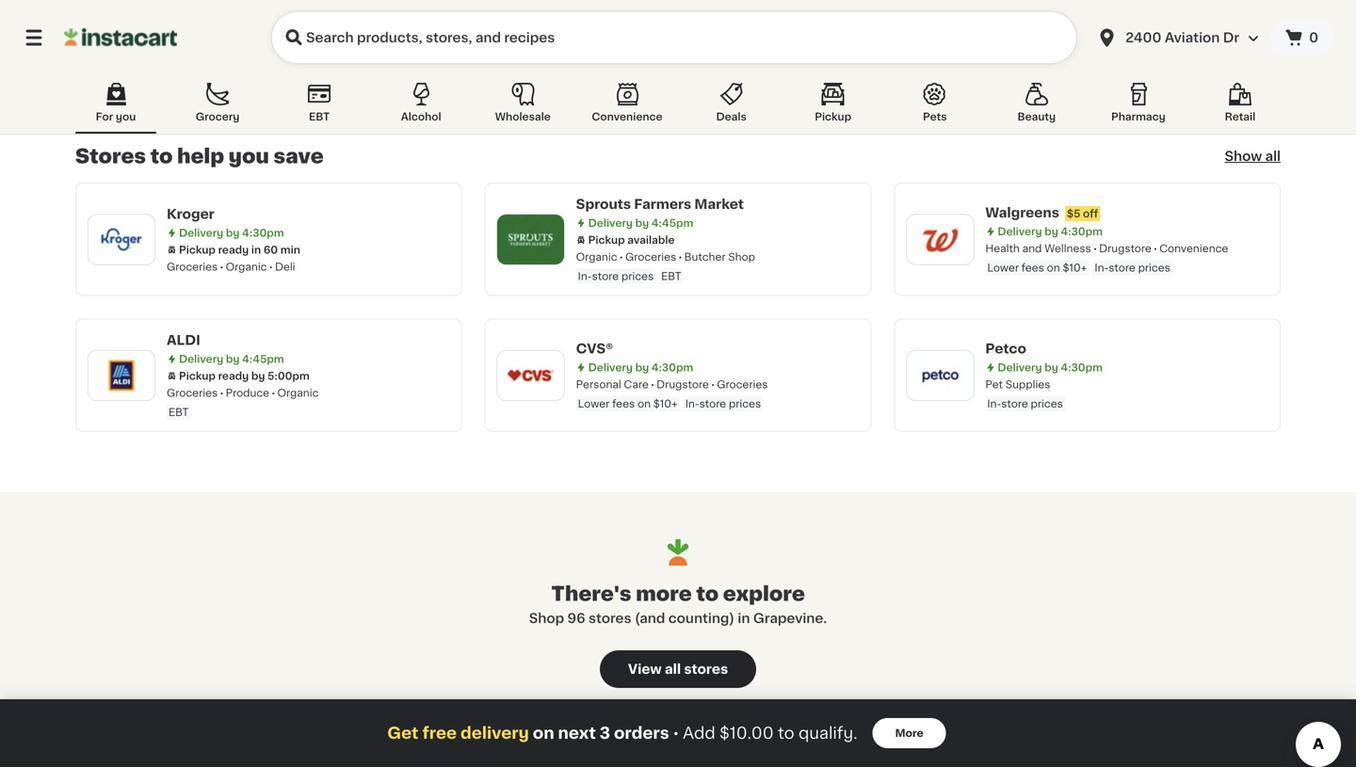 Task type: describe. For each thing, give the bounding box(es) containing it.
shop inside there's more to explore shop 96 stores (and counting) in grapevine.
[[529, 612, 564, 625]]

ebt button
[[279, 79, 360, 134]]

sprouts farmers market logo image
[[506, 215, 555, 264]]

groceries inside groceries produce organic ebt
[[167, 388, 218, 398]]

lower inside personal care drugstore groceries lower fees on $10+ in-store prices
[[578, 399, 610, 409]]

4:30pm for kroger
[[242, 228, 284, 238]]

deals
[[716, 112, 747, 122]]

stores inside there's more to explore shop 96 stores (and counting) in grapevine.
[[589, 612, 632, 625]]

delivery by 4:30pm for cvs®
[[588, 363, 693, 373]]

for you
[[96, 112, 136, 122]]

on inside personal care drugstore groceries lower fees on $10+ in-store prices
[[638, 399, 651, 409]]

96
[[567, 612, 585, 625]]

pets button
[[894, 79, 975, 134]]

treatment tracker modal dialog
[[0, 700, 1356, 768]]

there's more to explore shop 96 stores (and counting) in grapevine.
[[529, 584, 827, 625]]

petco logo image
[[916, 351, 965, 400]]

wholesale button
[[482, 79, 563, 134]]

walgreens $5 off
[[985, 206, 1098, 219]]

retail button
[[1200, 79, 1281, 134]]

1 horizontal spatial essentials
[[357, 36, 412, 46]]

sprouts farmers market
[[576, 198, 744, 211]]

ebt inside organic groceries butcher shop in-store prices ebt
[[661, 271, 681, 282]]

help
[[177, 146, 224, 166]]

all for view
[[665, 663, 681, 676]]

for
[[96, 112, 113, 122]]

merchandise
[[210, 71, 278, 81]]

thanksgiving
[[284, 36, 355, 46]]

by up the produce
[[251, 371, 265, 381]]

$5 inside the walgreens $5 off
[[1067, 209, 1081, 219]]

stores to help you save tab panel
[[75, 0, 1281, 432]]

general
[[167, 71, 208, 81]]

beauty button
[[996, 79, 1077, 134]]

orders
[[614, 726, 669, 742]]

fees inside personal care drugstore groceries lower fees on $10+ in-store prices
[[612, 399, 635, 409]]

available
[[627, 235, 675, 245]]

view
[[628, 663, 662, 676]]

cvs®
[[576, 342, 613, 356]]

4:30pm for cvs®
[[652, 363, 693, 373]]

in- inside pet supplies in-store prices
[[987, 399, 1001, 409]]

5:00pm inside dollar tree $5 off thanksgiving essentials delivery by 5:00pm general merchandise essentials groceries in-store prices
[[242, 54, 284, 64]]

in- inside health and wellness drugstore convenience lower fees on $10+ in-store prices
[[1095, 263, 1109, 273]]

Search field
[[271, 11, 1077, 64]]

•
[[673, 726, 679, 741]]

dr
[[1223, 31, 1239, 44]]

delivery for sprouts farmers market
[[588, 218, 633, 228]]

to inside there's more to explore shop 96 stores (and counting) in grapevine.
[[696, 584, 719, 604]]

supplies
[[1006, 380, 1050, 390]]

delivery for petco
[[998, 363, 1042, 373]]

grapevine.
[[753, 612, 827, 625]]

more button
[[873, 719, 946, 749]]

explore
[[723, 584, 805, 604]]

ebt inside button
[[309, 112, 330, 122]]

health
[[985, 243, 1020, 254]]

pickup ready in 60 min
[[179, 245, 300, 255]]

delivery for kroger
[[179, 228, 223, 238]]

in- inside organic groceries butcher shop in-store prices ebt
[[578, 271, 592, 282]]

add
[[683, 726, 715, 742]]

in- inside dollar tree $5 off thanksgiving essentials delivery by 5:00pm general merchandise essentials groceries in-store prices
[[169, 90, 183, 100]]

4:30pm up the wellness
[[1061, 227, 1103, 237]]

1 vertical spatial 5:00pm
[[268, 371, 310, 381]]

store inside health and wellness drugstore convenience lower fees on $10+ in-store prices
[[1109, 263, 1136, 273]]

shop categories tab list
[[75, 79, 1281, 134]]

by for petco logo
[[1045, 363, 1058, 373]]

delivery for cvs®
[[588, 363, 633, 373]]

$10.00
[[720, 726, 774, 742]]

groceries produce organic ebt
[[167, 388, 319, 418]]

grocery button
[[177, 79, 258, 134]]

delivery inside dollar tree $5 off thanksgiving essentials delivery by 5:00pm general merchandise essentials groceries in-store prices
[[179, 54, 223, 64]]

aldi logo image
[[97, 351, 146, 400]]

counting)
[[668, 612, 735, 625]]

care
[[624, 380, 649, 390]]

delivery
[[461, 726, 529, 742]]

kroger logo image
[[97, 215, 146, 264]]

convenience button
[[584, 79, 670, 134]]

(and
[[635, 612, 665, 625]]

show all
[[1225, 150, 1281, 163]]

market
[[694, 198, 744, 211]]

pickup for aldi
[[179, 371, 216, 381]]

view all stores
[[628, 663, 728, 676]]

get free delivery on next 3 orders • add $10.00 to qualify.
[[387, 726, 858, 742]]

shop inside organic groceries butcher shop in-store prices ebt
[[728, 252, 755, 262]]

4:30pm for petco
[[1061, 363, 1103, 373]]

on inside treatment tracker modal "dialog"
[[533, 726, 554, 742]]

by for aldi logo on the left of page
[[226, 354, 240, 364]]

wholesale
[[495, 112, 551, 122]]

to inside stores to help you save tab panel
[[150, 146, 173, 166]]

deli
[[275, 262, 295, 272]]

alcohol
[[401, 112, 441, 122]]

drugstore inside personal care drugstore groceries lower fees on $10+ in-store prices
[[657, 380, 709, 390]]

get
[[387, 726, 419, 742]]

2400 aviation dr button
[[1096, 11, 1260, 64]]

off inside the walgreens $5 off
[[1083, 209, 1098, 219]]

0
[[1309, 31, 1319, 44]]

pharmacy button
[[1098, 79, 1179, 134]]

organic inside groceries produce organic ebt
[[277, 388, 319, 398]]

$10+ inside personal care drugstore groceries lower fees on $10+ in-store prices
[[653, 399, 678, 409]]

to inside treatment tracker modal "dialog"
[[778, 726, 795, 742]]

dollar
[[167, 33, 209, 47]]

delivery down walgreens
[[998, 227, 1042, 237]]

beauty
[[1018, 112, 1056, 122]]

pickup for kroger
[[179, 245, 216, 255]]

lower inside health and wellness drugstore convenience lower fees on $10+ in-store prices
[[987, 263, 1019, 273]]

qualify.
[[799, 726, 858, 742]]

pickup for sprouts farmers market
[[588, 235, 625, 245]]

groceries organic deli
[[167, 262, 295, 272]]

drugstore inside health and wellness drugstore convenience lower fees on $10+ in-store prices
[[1099, 243, 1152, 254]]

organic groceries butcher shop in-store prices ebt
[[576, 252, 755, 282]]

wellness
[[1045, 243, 1091, 254]]

alcohol button
[[381, 79, 462, 134]]

2400
[[1126, 31, 1162, 44]]

you inside tab panel
[[229, 146, 269, 166]]

2400 aviation dr
[[1126, 31, 1239, 44]]

fees inside health and wellness drugstore convenience lower fees on $10+ in-store prices
[[1022, 263, 1044, 273]]

retail
[[1225, 112, 1256, 122]]

ready for kroger
[[218, 245, 249, 255]]

personal care drugstore groceries lower fees on $10+ in-store prices
[[576, 380, 768, 409]]

2400 aviation dr button
[[1084, 11, 1271, 64]]



Task type: vqa. For each thing, say whether or not it's contained in the screenshot.
THE 'DISCRETION'
no



Task type: locate. For each thing, give the bounding box(es) containing it.
by up care
[[635, 363, 649, 373]]

0 vertical spatial convenience
[[592, 112, 663, 122]]

convenience inside convenience button
[[592, 112, 663, 122]]

by
[[226, 54, 240, 64], [635, 218, 649, 228], [1045, 227, 1058, 237], [226, 228, 240, 238], [226, 354, 240, 364], [635, 363, 649, 373], [1045, 363, 1058, 373], [251, 371, 265, 381]]

pickup ready by 5:00pm
[[179, 371, 310, 381]]

aldi
[[167, 334, 200, 347]]

pet
[[985, 380, 1003, 390]]

petco
[[985, 342, 1026, 356]]

0 horizontal spatial fees
[[612, 399, 635, 409]]

by up the pickup ready by 5:00pm
[[226, 354, 240, 364]]

0 vertical spatial $10+
[[1063, 263, 1087, 273]]

deals button
[[691, 79, 772, 134]]

prices inside health and wellness drugstore convenience lower fees on $10+ in-store prices
[[1138, 263, 1170, 273]]

0 horizontal spatial shop
[[529, 612, 564, 625]]

2 horizontal spatial to
[[778, 726, 795, 742]]

more
[[636, 584, 692, 604]]

prices inside personal care drugstore groceries lower fees on $10+ in-store prices
[[729, 399, 761, 409]]

and
[[1022, 243, 1042, 254]]

2 horizontal spatial ebt
[[661, 271, 681, 282]]

0 vertical spatial ready
[[218, 245, 249, 255]]

4:30pm
[[1061, 227, 1103, 237], [242, 228, 284, 238], [652, 363, 693, 373], [1061, 363, 1103, 373]]

0 horizontal spatial organic
[[226, 262, 267, 272]]

organic inside organic groceries butcher shop in-store prices ebt
[[576, 252, 617, 262]]

off left 'thanksgiving'
[[266, 36, 282, 46]]

cvs® logo image
[[506, 351, 555, 400]]

0 vertical spatial ebt
[[309, 112, 330, 122]]

all right 'view'
[[665, 663, 681, 676]]

4:45pm for sprouts farmers market
[[652, 218, 693, 228]]

1 vertical spatial shop
[[529, 612, 564, 625]]

1 vertical spatial delivery by 4:45pm
[[179, 354, 284, 364]]

stores
[[589, 612, 632, 625], [684, 663, 728, 676]]

on down the wellness
[[1047, 263, 1060, 273]]

you inside button
[[116, 112, 136, 122]]

there's
[[551, 584, 631, 604]]

dollar tree $5 off thanksgiving essentials delivery by 5:00pm general merchandise essentials groceries in-store prices
[[167, 33, 412, 100]]

1 vertical spatial ready
[[218, 371, 249, 381]]

0 horizontal spatial convenience
[[592, 112, 663, 122]]

in- inside personal care drugstore groceries lower fees on $10+ in-store prices
[[685, 399, 699, 409]]

instacart image
[[64, 26, 177, 49]]

ebt inside groceries produce organic ebt
[[169, 407, 189, 418]]

1 horizontal spatial ebt
[[309, 112, 330, 122]]

0 horizontal spatial lower
[[578, 399, 610, 409]]

next
[[558, 726, 596, 742]]

off inside dollar tree $5 off thanksgiving essentials delivery by 5:00pm general merchandise essentials groceries in-store prices
[[266, 36, 282, 46]]

drugstore right care
[[657, 380, 709, 390]]

prices
[[212, 90, 244, 100], [1138, 263, 1170, 273], [621, 271, 654, 282], [729, 399, 761, 409], [1031, 399, 1063, 409]]

view all stores link
[[600, 651, 756, 688]]

all inside show all popup button
[[1265, 150, 1281, 163]]

lower down 'personal'
[[578, 399, 610, 409]]

delivery
[[179, 54, 223, 64], [588, 218, 633, 228], [998, 227, 1042, 237], [179, 228, 223, 238], [179, 354, 223, 364], [588, 363, 633, 373], [998, 363, 1042, 373]]

in-
[[169, 90, 183, 100], [1095, 263, 1109, 273], [578, 271, 592, 282], [685, 399, 699, 409], [987, 399, 1001, 409]]

delivery up 'personal'
[[588, 363, 633, 373]]

all
[[1265, 150, 1281, 163], [665, 663, 681, 676]]

ebt up save
[[309, 112, 330, 122]]

1 horizontal spatial drugstore
[[1099, 243, 1152, 254]]

1 horizontal spatial off
[[1083, 209, 1098, 219]]

0 horizontal spatial $5
[[250, 36, 264, 46]]

1 horizontal spatial organic
[[277, 388, 319, 398]]

delivery by 4:45pm up the pickup available on the left top of the page
[[588, 218, 693, 228]]

groceries inside organic groceries butcher shop in-store prices ebt
[[625, 252, 676, 262]]

1 horizontal spatial delivery by 4:45pm
[[588, 218, 693, 228]]

0 horizontal spatial delivery by 4:45pm
[[179, 354, 284, 364]]

stores inside button
[[684, 663, 728, 676]]

lower
[[987, 263, 1019, 273], [578, 399, 610, 409]]

0 vertical spatial you
[[116, 112, 136, 122]]

by down tree
[[226, 54, 240, 64]]

0 vertical spatial in
[[251, 245, 261, 255]]

1 horizontal spatial to
[[696, 584, 719, 604]]

0 horizontal spatial all
[[665, 663, 681, 676]]

1 vertical spatial all
[[665, 663, 681, 676]]

delivery down aldi
[[179, 354, 223, 364]]

2 horizontal spatial organic
[[576, 252, 617, 262]]

walgreens
[[985, 206, 1059, 219]]

0 horizontal spatial essentials
[[286, 71, 338, 81]]

prices inside dollar tree $5 off thanksgiving essentials delivery by 5:00pm general merchandise essentials groceries in-store prices
[[212, 90, 244, 100]]

organic down pickup ready in 60 min
[[226, 262, 267, 272]]

0 horizontal spatial to
[[150, 146, 173, 166]]

in inside stores to help you save tab panel
[[251, 245, 261, 255]]

show all button
[[1225, 147, 1281, 166]]

delivery by 4:30pm up care
[[588, 363, 693, 373]]

you
[[116, 112, 136, 122], [229, 146, 269, 166]]

all right show at the right top of the page
[[1265, 150, 1281, 163]]

1 horizontal spatial fees
[[1022, 263, 1044, 273]]

$5 inside dollar tree $5 off thanksgiving essentials delivery by 5:00pm general merchandise essentials groceries in-store prices
[[250, 36, 264, 46]]

more
[[895, 728, 924, 739]]

60
[[264, 245, 278, 255]]

5:00pm up the produce
[[268, 371, 310, 381]]

delivery by 4:45pm for aldi
[[179, 354, 284, 364]]

0 vertical spatial delivery by 4:45pm
[[588, 218, 693, 228]]

butcher
[[684, 252, 726, 262]]

pickup
[[815, 112, 852, 122], [588, 235, 625, 245], [179, 245, 216, 255], [179, 371, 216, 381]]

4:45pm for aldi
[[242, 354, 284, 364]]

2 vertical spatial ebt
[[169, 407, 189, 418]]

by for walgreens logo
[[1045, 227, 1058, 237]]

$5 up the wellness
[[1067, 209, 1081, 219]]

to up counting)
[[696, 584, 719, 604]]

groceries
[[346, 71, 397, 81], [625, 252, 676, 262], [167, 262, 218, 272], [717, 380, 768, 390], [167, 388, 218, 398]]

1 horizontal spatial 4:45pm
[[652, 218, 693, 228]]

1 horizontal spatial $10+
[[1063, 263, 1087, 273]]

4:30pm up 60
[[242, 228, 284, 238]]

ready for aldi
[[218, 371, 249, 381]]

shop
[[728, 252, 755, 262], [529, 612, 564, 625]]

organic
[[576, 252, 617, 262], [226, 262, 267, 272], [277, 388, 319, 398]]

ready up groceries organic deli
[[218, 245, 249, 255]]

prices inside pet supplies in-store prices
[[1031, 399, 1063, 409]]

4:30pm up personal care drugstore groceries lower fees on $10+ in-store prices
[[652, 363, 693, 373]]

ebt
[[309, 112, 330, 122], [661, 271, 681, 282], [169, 407, 189, 418]]

1 vertical spatial ebt
[[661, 271, 681, 282]]

pickup available
[[588, 235, 675, 245]]

store
[[183, 90, 209, 100], [1109, 263, 1136, 273], [592, 271, 619, 282], [699, 399, 726, 409], [1001, 399, 1028, 409]]

ebt down available
[[661, 271, 681, 282]]

store inside dollar tree $5 off thanksgiving essentials delivery by 5:00pm general merchandise essentials groceries in-store prices
[[183, 90, 209, 100]]

by down the walgreens $5 off
[[1045, 227, 1058, 237]]

you right for
[[116, 112, 136, 122]]

tree
[[212, 33, 243, 47]]

fees down care
[[612, 399, 635, 409]]

0 vertical spatial stores
[[589, 612, 632, 625]]

lower down health
[[987, 263, 1019, 273]]

walgreens logo image
[[916, 215, 965, 264]]

groceries inside personal care drugstore groceries lower fees on $10+ in-store prices
[[717, 380, 768, 390]]

delivery by 4:45pm for sprouts farmers market
[[588, 218, 693, 228]]

essentials
[[357, 36, 412, 46], [286, 71, 338, 81]]

0 vertical spatial essentials
[[357, 36, 412, 46]]

in down explore
[[738, 612, 750, 625]]

4:30pm up pet supplies in-store prices
[[1061, 363, 1103, 373]]

1 vertical spatial 4:45pm
[[242, 354, 284, 364]]

essentials down 'thanksgiving'
[[286, 71, 338, 81]]

0 vertical spatial to
[[150, 146, 173, 166]]

on inside health and wellness drugstore convenience lower fees on $10+ in-store prices
[[1047, 263, 1060, 273]]

1 horizontal spatial shop
[[728, 252, 755, 262]]

2 vertical spatial on
[[533, 726, 554, 742]]

delivery for aldi
[[179, 354, 223, 364]]

0 button
[[1271, 19, 1334, 57]]

stores to help you save
[[75, 146, 324, 166]]

convenience
[[592, 112, 663, 122], [1160, 243, 1228, 254]]

stores
[[75, 146, 146, 166]]

free
[[422, 726, 457, 742]]

produce
[[226, 388, 269, 398]]

0 horizontal spatial on
[[533, 726, 554, 742]]

drugstore right the wellness
[[1099, 243, 1152, 254]]

delivery by 4:30pm up the supplies
[[998, 363, 1103, 373]]

5:00pm
[[242, 54, 284, 64], [268, 371, 310, 381]]

0 vertical spatial drugstore
[[1099, 243, 1152, 254]]

organic down the pickup available on the left top of the page
[[576, 252, 617, 262]]

1 vertical spatial fees
[[612, 399, 635, 409]]

view all stores button
[[600, 651, 756, 688]]

2 ready from the top
[[218, 371, 249, 381]]

1 vertical spatial you
[[229, 146, 269, 166]]

0 vertical spatial fees
[[1022, 263, 1044, 273]]

$10+ inside health and wellness drugstore convenience lower fees on $10+ in-store prices
[[1063, 263, 1087, 273]]

kroger
[[167, 207, 214, 221]]

all for show
[[1265, 150, 1281, 163]]

stores down counting)
[[684, 663, 728, 676]]

1 vertical spatial $10+
[[653, 399, 678, 409]]

show
[[1225, 150, 1262, 163]]

to right $10.00
[[778, 726, 795, 742]]

1 horizontal spatial lower
[[987, 263, 1019, 273]]

in left 60
[[251, 245, 261, 255]]

pickup button
[[793, 79, 874, 134]]

organic right the produce
[[277, 388, 319, 398]]

store inside personal care drugstore groceries lower fees on $10+ in-store prices
[[699, 399, 726, 409]]

2 horizontal spatial on
[[1047, 263, 1060, 273]]

by up pickup ready in 60 min
[[226, 228, 240, 238]]

to left help at the top of the page
[[150, 146, 173, 166]]

fees down the and at the top right
[[1022, 263, 1044, 273]]

3
[[600, 726, 610, 742]]

0 vertical spatial 4:45pm
[[652, 218, 693, 228]]

farmers
[[634, 198, 691, 211]]

1 vertical spatial to
[[696, 584, 719, 604]]

1 ready from the top
[[218, 245, 249, 255]]

0 horizontal spatial in
[[251, 245, 261, 255]]

0 vertical spatial all
[[1265, 150, 1281, 163]]

1 vertical spatial in
[[738, 612, 750, 625]]

0 horizontal spatial 4:45pm
[[242, 354, 284, 364]]

5:00pm up merchandise
[[242, 54, 284, 64]]

0 horizontal spatial ebt
[[169, 407, 189, 418]]

$5
[[250, 36, 264, 46], [1067, 209, 1081, 219]]

off up the wellness
[[1083, 209, 1098, 219]]

pickup inside button
[[815, 112, 852, 122]]

1 vertical spatial stores
[[684, 663, 728, 676]]

on left the 'next'
[[533, 726, 554, 742]]

grocery
[[196, 112, 240, 122]]

convenience inside health and wellness drugstore convenience lower fees on $10+ in-store prices
[[1160, 243, 1228, 254]]

1 vertical spatial on
[[638, 399, 651, 409]]

0 horizontal spatial drugstore
[[657, 380, 709, 390]]

store inside organic groceries butcher shop in-store prices ebt
[[592, 271, 619, 282]]

1 vertical spatial drugstore
[[657, 380, 709, 390]]

personal
[[576, 380, 621, 390]]

delivery up general
[[179, 54, 223, 64]]

groceries inside dollar tree $5 off thanksgiving essentials delivery by 5:00pm general merchandise essentials groceries in-store prices
[[346, 71, 397, 81]]

save
[[274, 146, 324, 166]]

all inside view all stores button
[[665, 663, 681, 676]]

2 vertical spatial to
[[778, 726, 795, 742]]

0 vertical spatial $5
[[250, 36, 264, 46]]

1 horizontal spatial you
[[229, 146, 269, 166]]

0 horizontal spatial stores
[[589, 612, 632, 625]]

1 horizontal spatial all
[[1265, 150, 1281, 163]]

delivery by 4:30pm up pickup ready in 60 min
[[179, 228, 284, 238]]

store inside pet supplies in-store prices
[[1001, 399, 1028, 409]]

1 horizontal spatial in
[[738, 612, 750, 625]]

for you button
[[75, 79, 156, 134]]

delivery up the supplies
[[998, 363, 1042, 373]]

fees
[[1022, 263, 1044, 273], [612, 399, 635, 409]]

delivery by 4:30pm for kroger
[[179, 228, 284, 238]]

shop right butcher
[[728, 252, 755, 262]]

ebt down aldi
[[169, 407, 189, 418]]

delivery by 4:30pm
[[998, 227, 1103, 237], [179, 228, 284, 238], [588, 363, 693, 373], [998, 363, 1103, 373]]

ready up the produce
[[218, 371, 249, 381]]

1 vertical spatial essentials
[[286, 71, 338, 81]]

min
[[280, 245, 300, 255]]

sprouts
[[576, 198, 631, 211]]

None search field
[[271, 11, 1077, 64]]

on down care
[[638, 399, 651, 409]]

by up available
[[635, 218, 649, 228]]

0 vertical spatial off
[[266, 36, 282, 46]]

pet supplies in-store prices
[[985, 380, 1063, 409]]

by for kroger logo
[[226, 228, 240, 238]]

essentials right 'thanksgiving'
[[357, 36, 412, 46]]

1 horizontal spatial stores
[[684, 663, 728, 676]]

0 vertical spatial on
[[1047, 263, 1060, 273]]

delivery down sprouts
[[588, 218, 633, 228]]

in inside there's more to explore shop 96 stores (and counting) in grapevine.
[[738, 612, 750, 625]]

4:45pm up the pickup ready by 5:00pm
[[242, 354, 284, 364]]

delivery by 4:30pm down the walgreens $5 off
[[998, 227, 1103, 237]]

to
[[150, 146, 173, 166], [696, 584, 719, 604], [778, 726, 795, 742]]

0 vertical spatial shop
[[728, 252, 755, 262]]

drugstore
[[1099, 243, 1152, 254], [657, 380, 709, 390]]

prices inside organic groceries butcher shop in-store prices ebt
[[621, 271, 654, 282]]

0 horizontal spatial you
[[116, 112, 136, 122]]

delivery by 4:45pm up the pickup ready by 5:00pm
[[179, 354, 284, 364]]

aviation
[[1165, 31, 1220, 44]]

0 vertical spatial 5:00pm
[[242, 54, 284, 64]]

delivery by 4:30pm for petco
[[998, 363, 1103, 373]]

0 horizontal spatial $10+
[[653, 399, 678, 409]]

1 vertical spatial $5
[[1067, 209, 1081, 219]]

by inside dollar tree $5 off thanksgiving essentials delivery by 5:00pm general merchandise essentials groceries in-store prices
[[226, 54, 240, 64]]

1 horizontal spatial on
[[638, 399, 651, 409]]

by up the supplies
[[1045, 363, 1058, 373]]

0 horizontal spatial off
[[266, 36, 282, 46]]

stores down there's
[[589, 612, 632, 625]]

by for sprouts farmers market logo
[[635, 218, 649, 228]]

1 vertical spatial off
[[1083, 209, 1098, 219]]

1 horizontal spatial $5
[[1067, 209, 1081, 219]]

1 vertical spatial lower
[[578, 399, 610, 409]]

pets
[[923, 112, 947, 122]]

1 vertical spatial convenience
[[1160, 243, 1228, 254]]

$5 right tree
[[250, 36, 264, 46]]

you right help at the top of the page
[[229, 146, 269, 166]]

4:45pm down "farmers"
[[652, 218, 693, 228]]

1 horizontal spatial convenience
[[1160, 243, 1228, 254]]

0 vertical spatial lower
[[987, 263, 1019, 273]]

health and wellness drugstore convenience lower fees on $10+ in-store prices
[[985, 243, 1228, 273]]

shop left 96
[[529, 612, 564, 625]]

by for cvs® logo
[[635, 363, 649, 373]]

pharmacy
[[1111, 112, 1166, 122]]

delivery down the 'kroger' at the left top
[[179, 228, 223, 238]]



